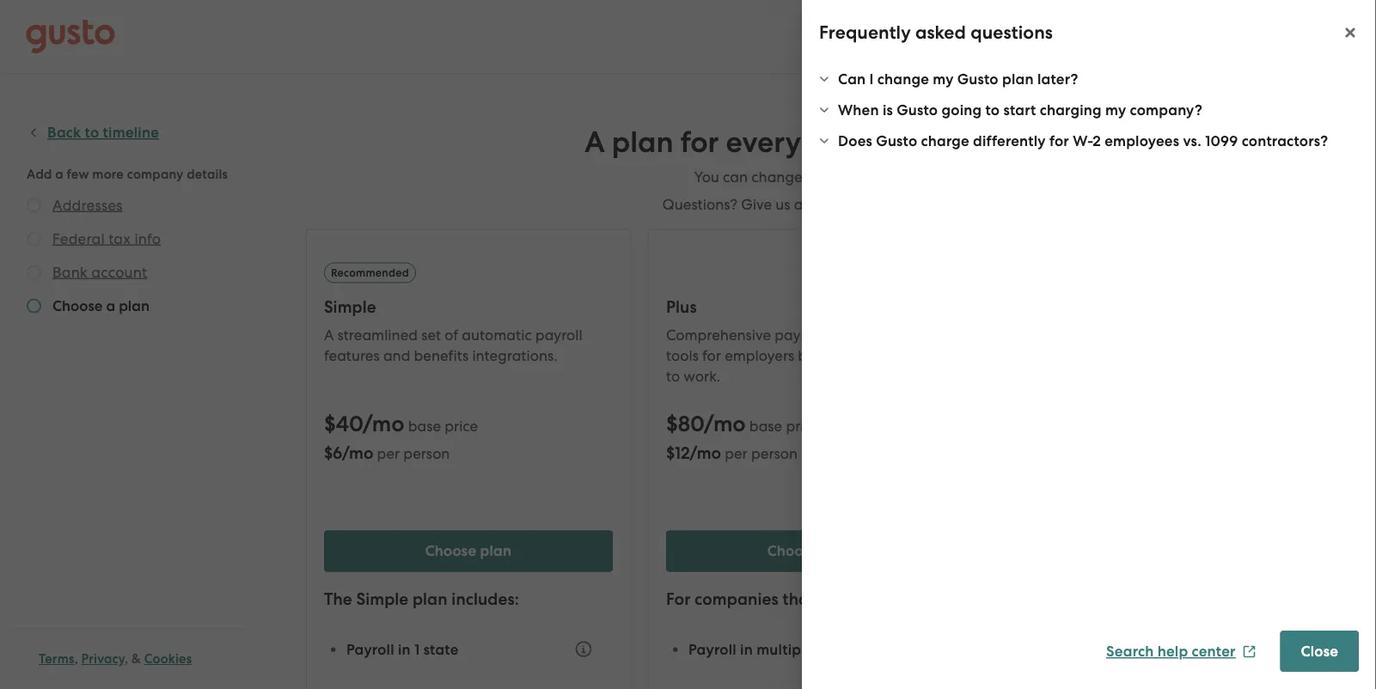 Task type: describe. For each thing, give the bounding box(es) containing it.
choose for 80
[[768, 543, 819, 560]]

differently
[[974, 132, 1046, 150]]

change inside frequently asked questions dialog
[[878, 70, 930, 88]]

questions
[[971, 22, 1054, 43]]

every
[[726, 125, 802, 160]]

later?
[[1038, 70, 1079, 88]]

a plan for every modern business you can change plans at any time.
[[585, 125, 1037, 186]]

0 horizontal spatial my
[[933, 70, 954, 88]]

automatic
[[462, 326, 532, 344]]

plans
[[807, 169, 843, 186]]

is
[[883, 101, 894, 119]]

account menu element
[[1045, 0, 1351, 73]]

company?
[[1131, 101, 1203, 119]]

us
[[776, 196, 791, 213]]

includes:
[[452, 590, 519, 610]]

questions? give us a call at
[[663, 196, 849, 213]]

40
[[336, 411, 363, 437]]

faqs
[[1312, 138, 1347, 155]]

and inside the comprehensive payroll, benefits, and hr tools for employers building a great place to work.
[[892, 326, 919, 344]]

choose plan for 40
[[425, 543, 512, 560]]

price for 80
[[786, 418, 820, 435]]

business
[[922, 125, 1037, 160]]

great
[[870, 347, 907, 364]]

questions?
[[663, 196, 738, 213]]

comprehensive payroll, benefits, and hr tools for employers building a great place to work.
[[667, 326, 948, 385]]

integrations.
[[473, 347, 558, 364]]

person for 40
[[404, 445, 450, 462]]

a streamlined set of automatic payroll features and benefits integrations.
[[324, 326, 583, 364]]

frequently asked questions dialog
[[802, 0, 1377, 690]]

state
[[424, 641, 459, 659]]

plan up "state"
[[413, 590, 448, 610]]

center
[[1193, 643, 1236, 661]]

frequently asked questions
[[820, 22, 1054, 43]]

per for 80
[[725, 445, 748, 462]]

for companies that need:
[[667, 590, 863, 610]]

hr
[[922, 326, 942, 344]]

for
[[667, 590, 691, 610]]

0 vertical spatial gusto
[[958, 70, 999, 88]]

that
[[783, 590, 816, 610]]

base for 40
[[408, 418, 441, 435]]

&
[[132, 652, 141, 667]]

a for streamlined
[[324, 326, 334, 344]]

when is gusto going to start charging my company?
[[839, 101, 1203, 119]]

2 vertical spatial gusto
[[877, 132, 918, 150]]

call
[[807, 196, 831, 213]]

charging
[[1040, 101, 1102, 119]]

1 vertical spatial my
[[1106, 101, 1127, 119]]

2 in from the left
[[741, 641, 753, 659]]

2 payroll from the left
[[689, 641, 737, 659]]

place
[[911, 347, 948, 364]]

1 vertical spatial gusto
[[897, 101, 939, 119]]

1 multiple from the left
[[757, 641, 814, 659]]

privacy link
[[81, 652, 125, 667]]

cookies button
[[144, 649, 192, 670]]

cookies
[[144, 652, 192, 667]]

1 vertical spatial at
[[834, 196, 849, 213]]

w-
[[1073, 132, 1093, 150]]

does gusto charge differently for w-2 employees vs. 1099 contractors?
[[839, 132, 1329, 150]]

1 in from the left
[[398, 641, 411, 659]]

give
[[742, 196, 772, 213]]

1 vertical spatial simple
[[356, 590, 409, 610]]

terms link
[[39, 652, 75, 667]]

plan up the need:
[[823, 543, 854, 560]]

start
[[1004, 101, 1037, 119]]

tools
[[667, 347, 699, 364]]

features
[[324, 347, 380, 364]]

for inside a plan for every modern business you can change plans at any time.
[[681, 125, 719, 160]]

person for 80
[[752, 445, 798, 462]]

set
[[422, 326, 441, 344]]

faqs button
[[1291, 136, 1347, 157]]

price for 40
[[445, 418, 478, 435]]

home image
[[26, 19, 115, 54]]

plan inside a plan for every modern business you can change plans at any time.
[[612, 125, 674, 160]]

when
[[839, 101, 880, 119]]

terms , privacy , & cookies
[[39, 652, 192, 667]]



Task type: locate. For each thing, give the bounding box(es) containing it.
a
[[585, 125, 605, 160], [324, 326, 334, 344]]

change inside a plan for every modern business you can change plans at any time.
[[752, 169, 803, 186]]

search help center
[[1107, 643, 1236, 661]]

close
[[1302, 643, 1339, 661]]

terms
[[39, 652, 75, 667]]

0 horizontal spatial states
[[818, 641, 859, 659]]

a inside the comprehensive payroll, benefits, and hr tools for employers building a great place to work.
[[858, 347, 867, 364]]

1 , from the left
[[75, 652, 78, 667]]

search help center link
[[1107, 643, 1257, 661]]

/mo
[[363, 411, 405, 437], [704, 411, 746, 437], [342, 443, 374, 463], [690, 443, 722, 463]]

0 horizontal spatial and
[[383, 347, 411, 364]]

work.
[[684, 368, 721, 385]]

0 vertical spatial to
[[986, 101, 1000, 119]]

gusto
[[958, 70, 999, 88], [897, 101, 939, 119], [877, 132, 918, 150]]

base down benefits
[[408, 418, 441, 435]]

12
[[675, 443, 690, 463]]

states down the need:
[[818, 641, 859, 659]]

2 choose from the left
[[768, 543, 819, 560]]

to
[[986, 101, 1000, 119], [667, 368, 680, 385]]

can
[[839, 70, 866, 88]]

in left search
[[1083, 641, 1096, 659]]

1 price from the left
[[445, 418, 478, 435]]

1 horizontal spatial multiple
[[1099, 641, 1157, 659]]

1 horizontal spatial price
[[786, 418, 820, 435]]

2 per from the left
[[725, 445, 748, 462]]

a
[[794, 196, 804, 213], [858, 347, 867, 364]]

1 horizontal spatial base
[[750, 418, 783, 435]]

0 horizontal spatial a
[[324, 326, 334, 344]]

to down tools on the bottom of page
[[667, 368, 680, 385]]

1 horizontal spatial payroll in multiple states
[[1031, 641, 1202, 659]]

0 horizontal spatial choose plan button
[[324, 531, 613, 572]]

price down benefits
[[445, 418, 478, 435]]

0 horizontal spatial change
[[752, 169, 803, 186]]

/mo down "40"
[[342, 443, 374, 463]]

, left & at left bottom
[[125, 652, 128, 667]]

1 horizontal spatial choose plan
[[768, 543, 854, 560]]

to inside the comprehensive payroll, benefits, and hr tools for employers building a great place to work.
[[667, 368, 680, 385]]

gusto up 'going'
[[958, 70, 999, 88]]

can i change my gusto plan later?
[[839, 70, 1079, 88]]

1 horizontal spatial in
[[741, 641, 753, 659]]

2 choose plan button from the left
[[667, 531, 956, 572]]

per for 40
[[377, 445, 400, 462]]

1 horizontal spatial change
[[878, 70, 930, 88]]

$ 40 /mo base price $ 6 /mo per person
[[324, 411, 478, 463]]

, left privacy 'link' at the left bottom of the page
[[75, 652, 78, 667]]

0 vertical spatial a
[[794, 196, 804, 213]]

1 person from the left
[[404, 445, 450, 462]]

a right us
[[794, 196, 804, 213]]

0 horizontal spatial ,
[[75, 652, 78, 667]]

multiple left help
[[1099, 641, 1157, 659]]

2 states from the left
[[1160, 641, 1202, 659]]

payroll
[[536, 326, 583, 344]]

you
[[694, 169, 720, 186]]

contractors?
[[1242, 132, 1329, 150]]

multiple down that
[[757, 641, 814, 659]]

any
[[865, 169, 890, 186]]

1 horizontal spatial to
[[986, 101, 1000, 119]]

price down the comprehensive payroll, benefits, and hr tools for employers building a great place to work.
[[786, 418, 820, 435]]

benefits,
[[830, 326, 888, 344]]

plan up "start"
[[1003, 70, 1034, 88]]

per right 6
[[377, 445, 400, 462]]

base inside $ 80 /mo base price $ 12 /mo per person
[[750, 418, 783, 435]]

0 vertical spatial at
[[847, 169, 861, 186]]

6
[[333, 443, 342, 463]]

0 horizontal spatial to
[[667, 368, 680, 385]]

a inside a plan for every modern business you can change plans at any time.
[[585, 125, 605, 160]]

need:
[[820, 590, 863, 610]]

payroll down the companies
[[689, 641, 737, 659]]

for inside the comprehensive payroll, benefits, and hr tools for employers building a great place to work.
[[703, 347, 722, 364]]

frequently
[[820, 22, 911, 43]]

change up us
[[752, 169, 803, 186]]

payroll,
[[775, 326, 826, 344]]

/mo down 80
[[690, 443, 722, 463]]

at left any
[[847, 169, 861, 186]]

asked
[[916, 22, 967, 43]]

1 payroll from the left
[[347, 641, 395, 659]]

1 choose from the left
[[425, 543, 477, 560]]

payroll left "1"
[[347, 641, 395, 659]]

states
[[818, 641, 859, 659], [1160, 641, 1202, 659]]

person inside $ 40 /mo base price $ 6 /mo per person
[[404, 445, 450, 462]]

at right call
[[834, 196, 849, 213]]

for left w-
[[1050, 132, 1070, 150]]

privacy
[[81, 652, 125, 667]]

benefits
[[414, 347, 469, 364]]

plus
[[667, 298, 697, 317]]

choose plan button up that
[[667, 531, 956, 572]]

person
[[404, 445, 450, 462], [752, 445, 798, 462]]

a for plan
[[585, 125, 605, 160]]

2 person from the left
[[752, 445, 798, 462]]

1 horizontal spatial payroll
[[689, 641, 737, 659]]

1 horizontal spatial person
[[752, 445, 798, 462]]

simple right the
[[356, 590, 409, 610]]

0 horizontal spatial per
[[377, 445, 400, 462]]

in left "1"
[[398, 641, 411, 659]]

companies
[[695, 590, 779, 610]]

choose plan up includes:
[[425, 543, 512, 560]]

1 base from the left
[[408, 418, 441, 435]]

can
[[723, 169, 748, 186]]

choose up the simple plan includes:
[[425, 543, 477, 560]]

2 price from the left
[[786, 418, 820, 435]]

$ 80 /mo base price $ 12 /mo per person
[[667, 411, 820, 463]]

employers
[[725, 347, 795, 364]]

0 horizontal spatial choose plan
[[425, 543, 512, 560]]

choose
[[425, 543, 477, 560], [768, 543, 819, 560]]

1 vertical spatial and
[[383, 347, 411, 364]]

0 horizontal spatial multiple
[[757, 641, 814, 659]]

0 vertical spatial a
[[585, 125, 605, 160]]

plan up questions? at top
[[612, 125, 674, 160]]

1 horizontal spatial ,
[[125, 652, 128, 667]]

1099
[[1206, 132, 1239, 150]]

3 in from the left
[[1083, 641, 1096, 659]]

and
[[892, 326, 919, 344], [383, 347, 411, 364]]

2 horizontal spatial payroll
[[1031, 641, 1079, 659]]

0 vertical spatial change
[[878, 70, 930, 88]]

vs.
[[1184, 132, 1202, 150]]

0 vertical spatial and
[[892, 326, 919, 344]]

0 horizontal spatial base
[[408, 418, 441, 435]]

my up 'going'
[[933, 70, 954, 88]]

building
[[798, 347, 854, 364]]

0 horizontal spatial a
[[794, 196, 804, 213]]

1 horizontal spatial a
[[585, 125, 605, 160]]

simple up the streamlined
[[324, 298, 376, 317]]

plan up includes:
[[480, 543, 512, 560]]

1 horizontal spatial my
[[1106, 101, 1127, 119]]

1 horizontal spatial choose plan button
[[667, 531, 956, 572]]

1
[[415, 641, 420, 659]]

list
[[672, 683, 956, 690]]

choose plan for 80
[[768, 543, 854, 560]]

a inside a streamlined set of automatic payroll features and benefits integrations.
[[324, 326, 334, 344]]

the
[[324, 590, 352, 610]]

1 payroll in multiple states from the left
[[689, 641, 859, 659]]

streamlined
[[338, 326, 418, 344]]

0 horizontal spatial choose
[[425, 543, 477, 560]]

1 horizontal spatial per
[[725, 445, 748, 462]]

base
[[408, 418, 441, 435], [750, 418, 783, 435]]

choose for 40
[[425, 543, 477, 560]]

1 vertical spatial a
[[324, 326, 334, 344]]

in down the companies
[[741, 641, 753, 659]]

/mo down features
[[363, 411, 405, 437]]

charge
[[922, 132, 970, 150]]

price inside $ 40 /mo base price $ 6 /mo per person
[[445, 418, 478, 435]]

2 horizontal spatial in
[[1083, 641, 1096, 659]]

1 per from the left
[[377, 445, 400, 462]]

1 choose plan from the left
[[425, 543, 512, 560]]

1 horizontal spatial states
[[1160, 641, 1202, 659]]

base for 80
[[750, 418, 783, 435]]

employees
[[1105, 132, 1180, 150]]

2 multiple from the left
[[1099, 641, 1157, 659]]

of
[[445, 326, 459, 344]]

to left "start"
[[986, 101, 1000, 119]]

help
[[1158, 643, 1189, 661]]

0 horizontal spatial in
[[398, 641, 411, 659]]

close button
[[1281, 631, 1360, 673]]

80
[[678, 411, 704, 437]]

for down comprehensive
[[703, 347, 722, 364]]

per
[[377, 445, 400, 462], [725, 445, 748, 462]]

does
[[839, 132, 873, 150]]

at inside a plan for every modern business you can change plans at any time.
[[847, 169, 861, 186]]

1 vertical spatial a
[[858, 347, 867, 364]]

payroll in multiple states
[[689, 641, 859, 659], [1031, 641, 1202, 659]]

time.
[[894, 169, 928, 186]]

change
[[878, 70, 930, 88], [752, 169, 803, 186]]

to inside frequently asked questions dialog
[[986, 101, 1000, 119]]

i
[[870, 70, 874, 88]]

1 vertical spatial to
[[667, 368, 680, 385]]

plan inside frequently asked questions dialog
[[1003, 70, 1034, 88]]

1 horizontal spatial choose
[[768, 543, 819, 560]]

comprehensive
[[667, 326, 772, 344]]

price inside $ 80 /mo base price $ 12 /mo per person
[[786, 418, 820, 435]]

1 states from the left
[[818, 641, 859, 659]]

2
[[1093, 132, 1102, 150]]

2 , from the left
[[125, 652, 128, 667]]

,
[[75, 652, 78, 667], [125, 652, 128, 667]]

states right search
[[1160, 641, 1202, 659]]

0 horizontal spatial payroll
[[347, 641, 395, 659]]

1 horizontal spatial and
[[892, 326, 919, 344]]

1 choose plan button from the left
[[324, 531, 613, 572]]

0 horizontal spatial price
[[445, 418, 478, 435]]

gusto right is
[[897, 101, 939, 119]]

0 vertical spatial simple
[[324, 298, 376, 317]]

base down the 'employers'
[[750, 418, 783, 435]]

simple
[[324, 298, 376, 317], [356, 590, 409, 610]]

choose up that
[[768, 543, 819, 560]]

2 payroll in multiple states from the left
[[1031, 641, 1202, 659]]

2 base from the left
[[750, 418, 783, 435]]

choose plan button up includes:
[[324, 531, 613, 572]]

$
[[324, 411, 336, 437], [667, 411, 678, 437], [324, 443, 333, 463], [667, 443, 675, 463]]

1 horizontal spatial a
[[858, 347, 867, 364]]

choose plan button
[[324, 531, 613, 572], [667, 531, 956, 572]]

for inside frequently asked questions dialog
[[1050, 132, 1070, 150]]

in
[[398, 641, 411, 659], [741, 641, 753, 659], [1083, 641, 1096, 659]]

1 vertical spatial change
[[752, 169, 803, 186]]

gusto down is
[[877, 132, 918, 150]]

/mo down work. in the bottom of the page
[[704, 411, 746, 437]]

a down benefits,
[[858, 347, 867, 364]]

modern
[[809, 125, 915, 160]]

2 choose plan from the left
[[768, 543, 854, 560]]

0 horizontal spatial person
[[404, 445, 450, 462]]

my up employees
[[1106, 101, 1127, 119]]

payroll left search
[[1031, 641, 1079, 659]]

per inside $ 40 /mo base price $ 6 /mo per person
[[377, 445, 400, 462]]

change right i on the right top of the page
[[878, 70, 930, 88]]

base inside $ 40 /mo base price $ 6 /mo per person
[[408, 418, 441, 435]]

search
[[1107, 643, 1155, 661]]

going
[[942, 101, 982, 119]]

per inside $ 80 /mo base price $ 12 /mo per person
[[725, 445, 748, 462]]

0 horizontal spatial payroll in multiple states
[[689, 641, 859, 659]]

choose plan up that
[[768, 543, 854, 560]]

choose plan button for 40
[[324, 531, 613, 572]]

and up great
[[892, 326, 919, 344]]

payroll in 1 state
[[347, 641, 459, 659]]

per right 12
[[725, 445, 748, 462]]

and down the streamlined
[[383, 347, 411, 364]]

multiple
[[757, 641, 814, 659], [1099, 641, 1157, 659]]

0 vertical spatial my
[[933, 70, 954, 88]]

recommended
[[331, 266, 409, 279]]

and inside a streamlined set of automatic payroll features and benefits integrations.
[[383, 347, 411, 364]]

choose plan button for 80
[[667, 531, 956, 572]]

3 payroll from the left
[[1031, 641, 1079, 659]]

price
[[445, 418, 478, 435], [786, 418, 820, 435]]

person inside $ 80 /mo base price $ 12 /mo per person
[[752, 445, 798, 462]]

for up you
[[681, 125, 719, 160]]

the simple plan includes:
[[324, 590, 519, 610]]



Task type: vqa. For each thing, say whether or not it's contained in the screenshot.
Company
no



